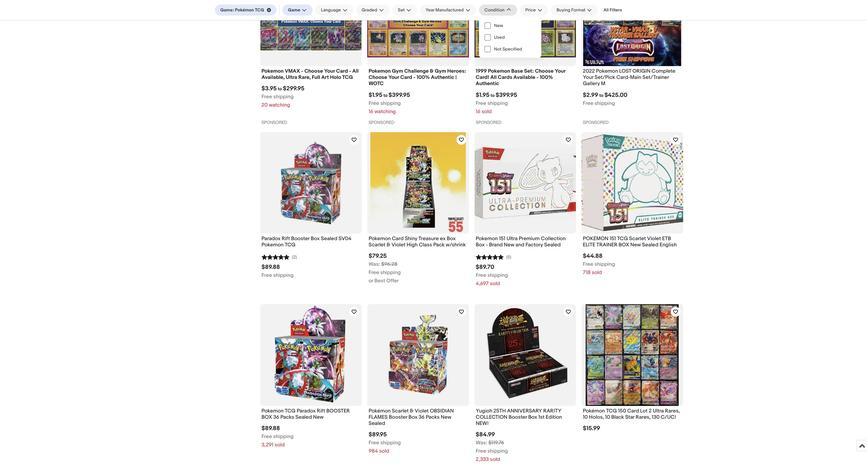 Task type: vqa. For each thing, say whether or not it's contained in the screenshot.
in
no



Task type: locate. For each thing, give the bounding box(es) containing it.
choose inside pokemon vmax - choose your card - all available, ultra rare, full art holo tcg
[[304, 68, 323, 74]]

sold right 3,291
[[275, 442, 285, 448]]

paradox rift booster box sealed sv04 pokemon tcg image
[[260, 132, 362, 234]]

free down wotc
[[369, 100, 379, 106]]

2 5 out of 5 stars image from the left
[[476, 254, 504, 260]]

sealed inside pokemon tcg paradox rift booster box 36 packs sealed new
[[296, 414, 312, 421]]

free down (2) link
[[262, 272, 272, 279]]

$1.95 down wotc
[[369, 92, 383, 99]]

$89.88 inside the $89.88 free shipping
[[262, 264, 280, 271]]

watching down wotc
[[375, 108, 396, 115]]

available
[[514, 74, 536, 81]]

1 horizontal spatial all
[[490, 74, 497, 81]]

pokémon tcg 150 card lot 2 ultra rares, 10 holos, 10 black star rares, 130 c/uc! link
[[583, 408, 682, 423]]

0 horizontal spatial 100%
[[417, 74, 430, 81]]

0 horizontal spatial 36
[[273, 414, 279, 421]]

all right holo
[[352, 68, 359, 74]]

box up $89.88 free shipping 3,291 sold on the bottom of page
[[262, 414, 272, 421]]

& right the challenge
[[430, 68, 434, 74]]

scarlet inside pokemon card shiny treasure ex box scarlet & violet high class pack w/shrink
[[369, 242, 386, 248]]

yugioh 25th anniversary rarity collection booster box 1st edition new! image
[[476, 304, 575, 406]]

1 horizontal spatial $399.95
[[496, 92, 517, 99]]

free inside $84.99 was: $119.76 free shipping 2,333 sold
[[476, 448, 486, 455]]

free inside $44.88 free shipping 718 sold
[[583, 261, 594, 268]]

shipping inside $89.70 free shipping 4,697 sold
[[488, 272, 508, 279]]

1 horizontal spatial watching
[[375, 108, 396, 115]]

tap to watch item - pokemon card shiny treasure ex box scarlet & violet high class pack w/shrink image
[[457, 135, 466, 145]]

tap to watch item - yugioh 25th anniversary rarity collection booster box 1st edition new! image
[[564, 307, 573, 317]]

1 horizontal spatial rares,
[[665, 408, 680, 414]]

0 horizontal spatial violet
[[392, 242, 406, 248]]

1 $399.95 from the left
[[389, 92, 410, 99]]

151 inside the pokemon 151 tcg scarlet violet etb elite trainer box new sealed english
[[610, 235, 616, 242]]

sponsored down $1.95 to $399.95 free shipping 16 watching
[[369, 120, 394, 125]]

authentic
[[431, 74, 454, 81], [476, 80, 499, 87]]

sponsored for $1.95 to $399.95 free shipping 16 watching
[[369, 120, 394, 125]]

$1.95 for $1.95 to $399.95 free shipping 16 watching
[[369, 92, 383, 99]]

1 horizontal spatial booster
[[389, 414, 407, 421]]

booster inside yugioh 25th anniversary rarity collection booster box 1st edition new!
[[509, 414, 527, 421]]

rares, left 130
[[636, 414, 651, 421]]

main
[[630, 74, 642, 81]]

2 horizontal spatial booster
[[509, 414, 527, 421]]

sold inside $89.88 free shipping 3,291 sold
[[275, 442, 285, 448]]

2 gym from the left
[[435, 68, 446, 74]]

box
[[619, 242, 629, 248], [262, 414, 272, 421]]

1 packs from the left
[[280, 414, 294, 421]]

-
[[301, 68, 303, 74], [349, 68, 351, 74], [413, 74, 416, 81], [537, 74, 539, 81], [486, 242, 488, 248]]

tcg
[[255, 7, 264, 13], [342, 74, 353, 81], [617, 235, 628, 242], [285, 242, 296, 248], [285, 408, 296, 414], [606, 408, 617, 414]]

new inside pokemon tcg paradox rift booster box 36 packs sealed new
[[313, 414, 324, 421]]

pokemon 151 ultra premium collection box - brand new and factory sealed image
[[475, 132, 576, 234]]

1 vertical spatial &
[[387, 242, 391, 248]]

1999 pokemon base set: choose your card! all cards available - 100% authentic link
[[476, 68, 575, 89]]

free inside $89.95 free shipping 984 sold
[[369, 440, 379, 446]]

gym
[[392, 68, 403, 74], [435, 68, 446, 74]]

16
[[369, 108, 373, 115], [476, 108, 481, 115]]

2 packs from the left
[[426, 414, 440, 421]]

pokemon
[[262, 68, 284, 74], [369, 68, 391, 74], [488, 68, 510, 74], [596, 68, 618, 74], [369, 235, 391, 242], [476, 235, 498, 242], [262, 242, 284, 248], [262, 408, 284, 414]]

$1.95 for $1.95 to $399.95 free shipping 16 sold
[[476, 92, 490, 99]]

pokemon up (2) link
[[262, 242, 284, 248]]

$89.88 free shipping
[[262, 264, 294, 279]]

to right $3.95
[[278, 86, 282, 92]]

36 left obsidian
[[419, 414, 425, 421]]

all
[[604, 7, 609, 13], [352, 68, 359, 74], [490, 74, 497, 81]]

$89.70 free shipping 4,697 sold
[[476, 264, 508, 287]]

$399.95 down pokemon gym challenge & gym heroes: choose your card - 100% authentic | wotc link
[[389, 92, 410, 99]]

lot
[[640, 408, 648, 414]]

shipping down $89.95
[[380, 440, 401, 446]]

0 vertical spatial ultra
[[286, 74, 297, 81]]

tap to watch item - pokémon tcg 150 card lot 2 ultra rares, 10 holos, 10 black star rares, 130 c/uc! image
[[671, 307, 681, 317]]

0 horizontal spatial 5 out of 5 stars image
[[262, 254, 289, 260]]

condition
[[485, 7, 505, 13]]

0 vertical spatial &
[[430, 68, 434, 74]]

&
[[430, 68, 434, 74], [387, 242, 391, 248], [410, 408, 414, 414]]

1 horizontal spatial 100%
[[540, 74, 553, 81]]

2022 pokemon lost origin complete your set/pick card-main set/trainer gallery m image
[[584, 0, 681, 66]]

0 horizontal spatial gym
[[392, 68, 403, 74]]

card inside pokemon gym challenge & gym heroes: choose your card - 100% authentic | wotc
[[400, 74, 412, 81]]

1 36 from the left
[[273, 414, 279, 421]]

pokemon right 1999
[[488, 68, 510, 74]]

game
[[288, 7, 300, 13]]

free inside $1.95 to $399.95 free shipping 16 sold
[[476, 100, 486, 106]]

1 horizontal spatial 10
[[605, 414, 610, 421]]

your right wotc
[[388, 74, 399, 81]]

free up 3,291
[[262, 434, 272, 440]]

0 horizontal spatial was:
[[369, 261, 380, 268]]

sponsored down $2.99 to $425.00 free shipping
[[583, 120, 609, 125]]

0 horizontal spatial &
[[387, 242, 391, 248]]

buying format
[[557, 7, 586, 13]]

1 vertical spatial rift
[[317, 408, 325, 414]]

shipping down (2) link
[[273, 272, 294, 279]]

free up "718"
[[583, 261, 594, 268]]

2,333
[[476, 457, 489, 463]]

0 vertical spatial was:
[[369, 261, 380, 268]]

violet left obsidian
[[415, 408, 429, 414]]

your inside the "1999 pokemon base set: choose your card! all cards available - 100% authentic"
[[555, 68, 566, 74]]

1 horizontal spatial $1.95
[[476, 92, 490, 99]]

violet
[[647, 235, 661, 242], [392, 242, 406, 248], [415, 408, 429, 414]]

pokemon inside pokemon vmax - choose your card - all available, ultra rare, full art holo tcg
[[262, 68, 284, 74]]

$89.88 down (2) link
[[262, 264, 280, 271]]

3,291
[[262, 442, 274, 448]]

$1.95 inside $1.95 to $399.95 free shipping 16 sold
[[476, 92, 490, 99]]

sold inside $89.70 free shipping 4,697 sold
[[490, 281, 500, 287]]

5 out of 5 stars image up "$89.70"
[[476, 254, 504, 260]]

watching right 20
[[269, 102, 290, 108]]

1 horizontal spatial choose
[[369, 74, 387, 81]]

0 horizontal spatial packs
[[280, 414, 294, 421]]

pokemon inside 2022 pokemon lost origin complete your set/pick card-main set/trainer gallery m
[[596, 68, 618, 74]]

5 out of 5 stars image up the $89.88 free shipping
[[262, 254, 289, 260]]

authentic left |
[[431, 74, 454, 81]]

1 horizontal spatial packs
[[426, 414, 440, 421]]

to for $2.99 to $425.00 free shipping
[[600, 93, 604, 98]]

violet left etb
[[647, 235, 661, 242]]

shipping down cards
[[488, 100, 508, 106]]

$1.95 to $399.95 free shipping 16 sold
[[476, 92, 517, 115]]

booster up (2)
[[291, 235, 310, 242]]

0 vertical spatial $89.88
[[262, 264, 280, 271]]

5 out of 5 stars image for $89.88
[[262, 254, 289, 260]]

0 horizontal spatial choose
[[304, 68, 323, 74]]

1 horizontal spatial 16
[[476, 108, 481, 115]]

all inside the "1999 pokemon base set: choose your card! all cards available - 100% authentic"
[[490, 74, 497, 81]]

rift left booster
[[317, 408, 325, 414]]

$89.88 inside $89.88 free shipping 3,291 sold
[[262, 425, 280, 432]]

& left obsidian
[[410, 408, 414, 414]]

$1.95 down card!
[[476, 92, 490, 99]]

your
[[324, 68, 335, 74], [555, 68, 566, 74], [388, 74, 399, 81], [583, 74, 594, 81]]

paradox inside pokemon tcg paradox rift booster box 36 packs sealed new
[[297, 408, 316, 414]]

card right wotc
[[400, 74, 412, 81]]

sold right 984
[[379, 448, 389, 455]]

pokemon gym challenge & gym heroes: choose your card - 100% authentic | wotc image
[[367, 0, 469, 57]]

1 horizontal spatial gym
[[435, 68, 446, 74]]

treasure
[[419, 235, 439, 242]]

pokémon tcg 150 card lot 2 ultra rares, 10 holos, 10 black star rares, 130 c/uc!
[[583, 408, 680, 421]]

0 horizontal spatial paradox
[[262, 235, 281, 242]]

was: down the $79.25
[[369, 261, 380, 268]]

$3.95
[[262, 85, 277, 92]]

$399.95 inside $1.95 to $399.95 free shipping 16 watching
[[389, 92, 410, 99]]

packs inside pokemon tcg paradox rift booster box 36 packs sealed new
[[280, 414, 294, 421]]

shipping down "$89.70"
[[488, 272, 508, 279]]

premium
[[519, 235, 540, 242]]

0 horizontal spatial box
[[262, 414, 272, 421]]

sv04
[[339, 235, 352, 242]]

ultra inside pokemon 151 ultra premium collection box - brand new and factory sealed
[[507, 235, 518, 242]]

151 left and
[[499, 235, 506, 242]]

2 $89.88 from the top
[[262, 425, 280, 432]]

pokemon tcg paradox rift booster box 36 packs sealed new
[[262, 408, 350, 421]]

authentic inside pokemon gym challenge & gym heroes: choose your card - 100% authentic | wotc
[[431, 74, 454, 81]]

free up 2,333
[[476, 448, 486, 455]]

10
[[583, 414, 588, 421], [605, 414, 610, 421]]

scarlet right flames
[[392, 408, 409, 414]]

box inside the pokemon 151 tcg scarlet violet etb elite trainer box new sealed english
[[619, 242, 629, 248]]

rift inside 'paradox rift booster box sealed sv04 pokemon tcg'
[[282, 235, 290, 242]]

2 $399.95 from the left
[[496, 92, 517, 99]]

free inside $2.99 to $425.00 free shipping
[[583, 100, 594, 106]]

1 16 from the left
[[369, 108, 373, 115]]

tcg inside pokemon vmax - choose your card - all available, ultra rare, full art holo tcg
[[342, 74, 353, 81]]

shipping inside $44.88 free shipping 718 sold
[[595, 261, 615, 268]]

2 horizontal spatial pokémon
[[583, 408, 605, 414]]

sold down card!
[[482, 108, 492, 115]]

sponsored down 20
[[262, 120, 287, 125]]

your left 2022
[[555, 68, 566, 74]]

16 down card!
[[476, 108, 481, 115]]

20
[[262, 102, 268, 108]]

tap to watch item - paradox rift booster box sealed sv04 pokemon tcg image
[[349, 135, 359, 145]]

1 vertical spatial was:
[[476, 440, 487, 446]]

100%
[[417, 74, 430, 81], [540, 74, 553, 81]]

rift inside pokemon tcg paradox rift booster box 36 packs sealed new
[[317, 408, 325, 414]]

1 horizontal spatial 5 out of 5 stars image
[[476, 254, 504, 260]]

buying
[[557, 7, 570, 13]]

pokemon card shiny treasure ex box scarlet & violet high class pack w/shrink link
[[369, 235, 468, 250]]

2 horizontal spatial ultra
[[653, 408, 664, 414]]

cards
[[498, 74, 512, 81]]

tcg inside pokémon tcg 150 card lot 2 ultra rares, 10 holos, 10 black star rares, 130 c/uc!
[[606, 408, 617, 414]]

0 horizontal spatial all
[[352, 68, 359, 74]]

booster right flames
[[389, 414, 407, 421]]

factory
[[526, 242, 543, 248]]

box
[[311, 235, 320, 242], [447, 235, 456, 242], [476, 242, 485, 248], [409, 414, 418, 421], [528, 414, 537, 421]]

paradox up (2) link
[[262, 235, 281, 242]]

to inside $2.99 to $425.00 free shipping
[[600, 93, 604, 98]]

$399.95 for $1.95 to $399.95 free shipping 16 sold
[[496, 92, 517, 99]]

to down wotc
[[384, 93, 388, 98]]

your left m
[[583, 74, 594, 81]]

free up the '4,697'
[[476, 272, 486, 279]]

to inside $1.95 to $399.95 free shipping 16 watching
[[384, 93, 388, 98]]

|
[[456, 74, 457, 81]]

100% left |
[[417, 74, 430, 81]]

1 vertical spatial paradox
[[297, 408, 316, 414]]

card left lot
[[627, 408, 639, 414]]

$89.95 free shipping 984 sold
[[369, 432, 401, 455]]

$2.99 to $425.00 free shipping
[[583, 92, 628, 106]]

tcg up $89.88 free shipping 3,291 sold on the bottom of page
[[285, 408, 296, 414]]

pokemon gym challenge & gym heroes: choose your card - 100% authentic | wotc link
[[369, 68, 468, 89]]

2 sponsored from the left
[[369, 120, 394, 125]]

1 horizontal spatial 151
[[610, 235, 616, 242]]

box inside yugioh 25th anniversary rarity collection booster box 1st edition new!
[[528, 414, 537, 421]]

pokémon inside pokémon scarlet & violet obsidian flames booster box 36 packs new sealed
[[369, 408, 391, 414]]

tap to watch item - pokémon scarlet & violet obsidian flames booster box 36 packs new sealed image
[[457, 307, 466, 317]]

trainer
[[597, 242, 618, 248]]

151 inside pokemon 151 ultra premium collection box - brand new and factory sealed
[[499, 235, 506, 242]]

sold for $44.88
[[592, 270, 602, 276]]

sponsored for $3.95 to $299.95 free shipping 20 watching
[[262, 120, 287, 125]]

watching inside $1.95 to $399.95 free shipping 16 watching
[[375, 108, 396, 115]]

4 sponsored from the left
[[583, 120, 609, 125]]

choose
[[304, 68, 323, 74], [535, 68, 554, 74], [369, 74, 387, 81]]

0 vertical spatial paradox
[[262, 235, 281, 242]]

graded
[[362, 7, 377, 13]]

sponsored for $1.95 to $399.95 free shipping 16 sold
[[476, 120, 502, 125]]

1 horizontal spatial 36
[[419, 414, 425, 421]]

free down $2.99
[[583, 100, 594, 106]]

1 horizontal spatial violet
[[415, 408, 429, 414]]

pokemon up $3.95
[[262, 68, 284, 74]]

2 $1.95 from the left
[[476, 92, 490, 99]]

not specified
[[494, 46, 522, 52]]

box left 1st
[[528, 414, 537, 421]]

1 vertical spatial $89.88
[[262, 425, 280, 432]]

0 horizontal spatial authentic
[[431, 74, 454, 81]]

pokemon vmax - choose your card - all available, ultra rare, full art holo tcg link
[[262, 68, 360, 83]]

pokemon card shiny treasure ex box scarlet & violet high class pack w/shrink image
[[370, 132, 466, 234]]

100% right set:
[[540, 74, 553, 81]]

2 vertical spatial &
[[410, 408, 414, 414]]

1 10 from the left
[[583, 414, 588, 421]]

free up or
[[369, 270, 379, 276]]

$1.95 inside $1.95 to $399.95 free shipping 16 watching
[[369, 92, 383, 99]]

0 horizontal spatial pokémon
[[235, 7, 254, 13]]

2 100% from the left
[[540, 74, 553, 81]]

sponsored down $1.95 to $399.95 free shipping 16 sold
[[476, 120, 502, 125]]

to down the "1999 pokemon base set: choose your card! all cards available - 100% authentic"
[[491, 93, 495, 98]]

$89.88 up 3,291
[[262, 425, 280, 432]]

0 horizontal spatial rares,
[[636, 414, 651, 421]]

$1.95
[[369, 92, 383, 99], [476, 92, 490, 99]]

ultra inside pokémon tcg 150 card lot 2 ultra rares, 10 holos, 10 black star rares, 130 c/uc!
[[653, 408, 664, 414]]

set/trainer
[[643, 74, 669, 81]]

$399.95 inside $1.95 to $399.95 free shipping 16 sold
[[496, 92, 517, 99]]

1 sponsored from the left
[[262, 120, 287, 125]]

1 151 from the left
[[499, 235, 506, 242]]

1 $1.95 from the left
[[369, 92, 383, 99]]

pokémon up $15.99
[[583, 408, 605, 414]]

shiny
[[405, 235, 417, 242]]

box inside pokémon scarlet & violet obsidian flames booster box 36 packs new sealed
[[409, 414, 418, 421]]

1 horizontal spatial scarlet
[[392, 408, 409, 414]]

all inside button
[[604, 7, 609, 13]]

1 vertical spatial box
[[262, 414, 272, 421]]

sold for $89.70
[[490, 281, 500, 287]]

paradox left booster
[[297, 408, 316, 414]]

2 10 from the left
[[605, 414, 610, 421]]

free up 984
[[369, 440, 379, 446]]

box left obsidian
[[409, 414, 418, 421]]

1 horizontal spatial box
[[619, 242, 629, 248]]

violet left 'high'
[[392, 242, 406, 248]]

1 100% from the left
[[417, 74, 430, 81]]

free down $3.95
[[262, 94, 272, 100]]

pokemon inside 'paradox rift booster box sealed sv04 pokemon tcg'
[[262, 242, 284, 248]]

0 horizontal spatial 16
[[369, 108, 373, 115]]

graded button
[[356, 5, 390, 16]]

price button
[[520, 5, 548, 16]]

best
[[375, 278, 385, 284]]

all for $399.95
[[490, 74, 497, 81]]

2 16 from the left
[[476, 108, 481, 115]]

to for $3.95 to $299.95 free shipping 20 watching
[[278, 86, 282, 92]]

rift
[[282, 235, 290, 242], [317, 408, 325, 414]]

$2.99
[[583, 92, 599, 99]]

shipping down $44.88 at the right bottom
[[595, 261, 615, 268]]

your inside pokemon gym challenge & gym heroes: choose your card - 100% authentic | wotc
[[388, 74, 399, 81]]

shipping down the $119.76
[[488, 448, 508, 455]]

pokemon up (5) link
[[476, 235, 498, 242]]

(2)
[[292, 255, 297, 260]]

ex
[[440, 235, 446, 242]]

sealed inside pokemon 151 ultra premium collection box - brand new and factory sealed
[[544, 242, 561, 248]]

vmax
[[285, 68, 300, 74]]

wotc
[[369, 80, 384, 87]]

pokemon tcg paradox rift booster box 36 packs sealed new image
[[274, 304, 348, 406]]

2 horizontal spatial &
[[430, 68, 434, 74]]

1 horizontal spatial rift
[[317, 408, 325, 414]]

0 horizontal spatial rift
[[282, 235, 290, 242]]

5 out of 5 stars image
[[262, 254, 289, 260], [476, 254, 504, 260]]

pokemon up $89.88 free shipping 3,291 sold on the bottom of page
[[262, 408, 284, 414]]

36 inside pokemon tcg paradox rift booster box 36 packs sealed new
[[273, 414, 279, 421]]

1 horizontal spatial ultra
[[507, 235, 518, 242]]

all right card!
[[490, 74, 497, 81]]

0 horizontal spatial $399.95
[[389, 92, 410, 99]]

1999
[[476, 68, 487, 74]]

10 left black
[[605, 414, 610, 421]]

2 horizontal spatial violet
[[647, 235, 661, 242]]

card inside pokemon card shiny treasure ex box scarlet & violet high class pack w/shrink
[[392, 235, 404, 242]]

1 horizontal spatial pokémon
[[369, 408, 391, 414]]

box right trainer
[[619, 242, 629, 248]]

was: down $84.99
[[476, 440, 487, 446]]

tcg right holo
[[342, 74, 353, 81]]

16 down wotc
[[369, 108, 373, 115]]

ultra left premium
[[507, 235, 518, 242]]

sold inside $84.99 was: $119.76 free shipping 2,333 sold
[[490, 457, 500, 463]]

1 vertical spatial ultra
[[507, 235, 518, 242]]

pokémon for pokémon tcg 150 card lot 2 ultra rares, 10 holos, 10 black star rares, 130 c/uc!
[[583, 408, 605, 414]]

to inside $3.95 to $299.95 free shipping 20 watching
[[278, 86, 282, 92]]

1 horizontal spatial authentic
[[476, 80, 499, 87]]

gym left the challenge
[[392, 68, 403, 74]]

2 horizontal spatial choose
[[535, 68, 554, 74]]

was: inside $84.99 was: $119.76 free shipping 2,333 sold
[[476, 440, 487, 446]]

25th
[[494, 408, 506, 414]]

tcg up (2)
[[285, 242, 296, 248]]

free
[[262, 94, 272, 100], [369, 100, 379, 106], [476, 100, 486, 106], [583, 100, 594, 106], [583, 261, 594, 268], [369, 270, 379, 276], [262, 272, 272, 279], [476, 272, 486, 279], [262, 434, 272, 440], [369, 440, 379, 446], [476, 448, 486, 455]]

36 up $89.88 free shipping 3,291 sold on the bottom of page
[[273, 414, 279, 421]]

& inside pokémon scarlet & violet obsidian flames booster box 36 packs new sealed
[[410, 408, 414, 414]]

free inside $89.88 free shipping 3,291 sold
[[262, 434, 272, 440]]

ultra
[[286, 74, 297, 81], [507, 235, 518, 242], [653, 408, 664, 414]]

2 horizontal spatial scarlet
[[629, 235, 646, 242]]

scarlet left etb
[[629, 235, 646, 242]]

0 vertical spatial rift
[[282, 235, 290, 242]]

0 horizontal spatial watching
[[269, 102, 290, 108]]

authentic down 1999
[[476, 80, 499, 87]]

box left sv04 at the left of the page
[[311, 235, 320, 242]]

rares, right 130
[[665, 408, 680, 414]]

was: for $84.99
[[476, 440, 487, 446]]

card left shiny
[[392, 235, 404, 242]]

sealed inside the pokemon 151 tcg scarlet violet etb elite trainer box new sealed english
[[642, 242, 659, 248]]

0 vertical spatial box
[[619, 242, 629, 248]]

pokemon inside pokemon 151 ultra premium collection box - brand new and factory sealed
[[476, 235, 498, 242]]

holos,
[[589, 414, 604, 421]]

not
[[494, 46, 502, 52]]

& up the $79.25
[[387, 242, 391, 248]]

pokémon right game:
[[235, 7, 254, 13]]

black
[[611, 414, 624, 421]]

pokémon inside pokémon tcg 150 card lot 2 ultra rares, 10 holos, 10 black star rares, 130 c/uc!
[[583, 408, 605, 414]]

0 horizontal spatial ultra
[[286, 74, 297, 81]]

all inside pokemon vmax - choose your card - all available, ultra rare, full art holo tcg
[[352, 68, 359, 74]]

shipping down wotc
[[380, 100, 401, 106]]

to inside $1.95 to $399.95 free shipping 16 sold
[[491, 93, 495, 98]]

2 horizontal spatial all
[[604, 7, 609, 13]]

gym left heroes:
[[435, 68, 446, 74]]

card right art
[[336, 68, 348, 74]]

3 sponsored from the left
[[476, 120, 502, 125]]

pokémon scarlet & violet obsidian flames booster box 36 packs new sealed image
[[367, 304, 469, 406]]

0 horizontal spatial scarlet
[[369, 242, 386, 248]]

sold inside $89.95 free shipping 984 sold
[[379, 448, 389, 455]]

tap to watch item - pokemon 151 tcg scarlet violet etb elite trainer box new sealed english image
[[671, 135, 681, 145]]

rift up (2) link
[[282, 235, 290, 242]]

condition button
[[479, 5, 517, 16]]

manufactured
[[436, 7, 464, 13]]

16 inside $1.95 to $399.95 free shipping 16 watching
[[369, 108, 373, 115]]

elite
[[583, 242, 595, 248]]

watching for $3.95
[[269, 102, 290, 108]]

tcg left 150
[[606, 408, 617, 414]]

new inside pokémon scarlet & violet obsidian flames booster box 36 packs new sealed
[[441, 414, 451, 421]]

pokemon up the $79.25
[[369, 235, 391, 242]]

ultra up $299.95 at the left top of the page
[[286, 74, 297, 81]]

shipping down $425.00
[[595, 100, 615, 106]]

1 horizontal spatial &
[[410, 408, 414, 414]]

paradox rift booster box sealed sv04 pokemon tcg link
[[262, 235, 360, 250]]

1 5 out of 5 stars image from the left
[[262, 254, 289, 260]]

10 left holos,
[[583, 414, 588, 421]]

your right full
[[324, 68, 335, 74]]

2 vertical spatial ultra
[[653, 408, 664, 414]]

0 horizontal spatial 10
[[583, 414, 588, 421]]

paradox rift booster box sealed sv04 pokemon tcg
[[262, 235, 352, 248]]

1 horizontal spatial was:
[[476, 440, 487, 446]]

0 horizontal spatial 151
[[499, 235, 506, 242]]

2 36 from the left
[[419, 414, 425, 421]]

box left brand in the bottom right of the page
[[476, 242, 485, 248]]

free inside $1.95 to $399.95 free shipping 16 watching
[[369, 100, 379, 106]]

1 horizontal spatial paradox
[[297, 408, 316, 414]]

0 horizontal spatial booster
[[291, 235, 310, 242]]

tcg inside 'paradox rift booster box sealed sv04 pokemon tcg'
[[285, 242, 296, 248]]

sold right 2,333
[[490, 457, 500, 463]]

0 horizontal spatial $1.95
[[369, 92, 383, 99]]

sealed inside 'paradox rift booster box sealed sv04 pokemon tcg'
[[321, 235, 337, 242]]

shipping inside $1.95 to $399.95 free shipping 16 sold
[[488, 100, 508, 106]]

pokemon vmax - choose your card - all available, ultra rare, full art holo tcg
[[262, 68, 359, 81]]

2022 pokemon lost origin complete your set/pick card-main set/trainer gallery m
[[583, 68, 676, 87]]

all left filters
[[604, 7, 609, 13]]

2 151 from the left
[[610, 235, 616, 242]]

language button
[[316, 5, 353, 16]]

1 $89.88 from the top
[[262, 264, 280, 271]]

booster inside 'paradox rift booster box sealed sv04 pokemon tcg'
[[291, 235, 310, 242]]



Task type: describe. For each thing, give the bounding box(es) containing it.
130
[[652, 414, 660, 421]]

edition
[[546, 414, 562, 421]]

box inside 'paradox rift booster box sealed sv04 pokemon tcg'
[[311, 235, 320, 242]]

new inside the pokemon 151 tcg scarlet violet etb elite trainer box new sealed english
[[631, 242, 641, 248]]

box inside pokemon card shiny treasure ex box scarlet & violet high class pack w/shrink
[[447, 235, 456, 242]]

year manufactured button
[[420, 5, 476, 16]]

lost
[[619, 68, 631, 74]]

pokémon for pokémon scarlet & violet obsidian flames booster box 36 packs new sealed
[[369, 408, 391, 414]]

$3.95 to $299.95 free shipping 20 watching
[[262, 85, 305, 108]]

all filters button
[[601, 5, 625, 16]]

booster
[[326, 408, 350, 414]]

5 out of 5 stars image for $89.70
[[476, 254, 504, 260]]

used link
[[479, 32, 541, 43]]

$89.95
[[369, 432, 387, 439]]

or
[[369, 278, 373, 284]]

price
[[526, 7, 536, 13]]

collection
[[541, 235, 566, 242]]

yugioh 25th anniversary rarity collection booster box 1st edition new! link
[[476, 408, 575, 429]]

$84.99 was: $119.76 free shipping 2,333 sold
[[476, 432, 508, 463]]

pokémon scarlet & violet obsidian flames booster box 36 packs new sealed link
[[369, 408, 468, 429]]

rarity
[[543, 408, 562, 414]]

$399.95 for $1.95 to $399.95 free shipping 16 watching
[[389, 92, 410, 99]]

full
[[312, 74, 320, 81]]

watching for $1.95
[[375, 108, 396, 115]]

$15.99
[[583, 425, 600, 432]]

c/uc!
[[661, 414, 676, 421]]

100% inside pokemon gym challenge & gym heroes: choose your card - 100% authentic | wotc
[[417, 74, 430, 81]]

pack
[[433, 242, 445, 248]]

your inside pokemon vmax - choose your card - all available, ultra rare, full art holo tcg
[[324, 68, 335, 74]]

pokemon 151 tcg scarlet violet etb elite trainer box new sealed english link
[[583, 235, 682, 250]]

art
[[321, 74, 329, 81]]

etb
[[662, 235, 671, 242]]

w/shrink
[[446, 242, 466, 248]]

card inside pokemon vmax - choose your card - all available, ultra rare, full art holo tcg
[[336, 68, 348, 74]]

free inside the $89.88 free shipping
[[262, 272, 272, 279]]

sealed inside pokémon scarlet & violet obsidian flames booster box 36 packs new sealed
[[369, 420, 385, 427]]

pokemon inside pokemon card shiny treasure ex box scarlet & violet high class pack w/shrink
[[369, 235, 391, 242]]

to for $1.95 to $399.95 free shipping 16 sold
[[491, 93, 495, 98]]

$89.70
[[476, 264, 495, 271]]

shipping inside $84.99 was: $119.76 free shipping 2,333 sold
[[488, 448, 508, 455]]

1 gym from the left
[[392, 68, 403, 74]]

high
[[407, 242, 418, 248]]

$119.76
[[489, 440, 504, 446]]

$89.88 for $89.88 free shipping 3,291 sold
[[262, 425, 280, 432]]

tap to watch item - pokemon tcg paradox rift booster box 36 packs sealed new image
[[349, 307, 359, 317]]

ultra inside pokemon vmax - choose your card - all available, ultra rare, full art holo tcg
[[286, 74, 297, 81]]

choose inside pokemon gym challenge & gym heroes: choose your card - 100% authentic | wotc
[[369, 74, 387, 81]]

card!
[[476, 74, 489, 81]]

tcg right game:
[[255, 7, 264, 13]]

pokemon 151 tcg scarlet violet etb elite trainer box new sealed english image
[[582, 134, 683, 231]]

pokemon gym challenge & gym heroes: choose your card - 100% authentic | wotc
[[369, 68, 466, 87]]

pokemon tcg paradox rift booster box 36 packs sealed new link
[[262, 408, 360, 423]]

151 for brand
[[499, 235, 506, 242]]

16 for $1.95 to $399.95 free shipping 16 watching
[[369, 108, 373, 115]]

- inside pokemon gym challenge & gym heroes: choose your card - 100% authentic | wotc
[[413, 74, 416, 81]]

& inside pokemon gym challenge & gym heroes: choose your card - 100% authentic | wotc
[[430, 68, 434, 74]]

pokemon inside pokemon tcg paradox rift booster box 36 packs sealed new
[[262, 408, 284, 414]]

tap to watch item - pokemon 151 ultra premium collection box - brand new and factory sealed image
[[564, 135, 573, 145]]

box inside pokemon tcg paradox rift booster box 36 packs sealed new
[[262, 414, 272, 421]]

pokemon 151 tcg scarlet violet etb elite trainer box new sealed english
[[583, 235, 677, 248]]

card-
[[617, 74, 630, 81]]

$79.25 was: $96.28 free shipping or best offer
[[369, 253, 401, 284]]

tcg inside pokemon tcg paradox rift booster box 36 packs sealed new
[[285, 408, 296, 414]]

36 inside pokémon scarlet & violet obsidian flames booster box 36 packs new sealed
[[419, 414, 425, 421]]

your inside 2022 pokemon lost origin complete your set/pick card-main set/trainer gallery m
[[583, 74, 594, 81]]

all for $299.95
[[352, 68, 359, 74]]

specified
[[503, 46, 522, 52]]

pokemon card shiny treasure ex box scarlet & violet high class pack w/shrink
[[369, 235, 466, 248]]

shipping inside $89.88 free shipping 3,291 sold
[[273, 434, 294, 440]]

was: for $79.25
[[369, 261, 380, 268]]

violet inside pokémon scarlet & violet obsidian flames booster box 36 packs new sealed
[[415, 408, 429, 414]]

anniversary
[[507, 408, 542, 414]]

buying format button
[[551, 5, 598, 16]]

class
[[419, 242, 432, 248]]

sold inside $1.95 to $399.95 free shipping 16 sold
[[482, 108, 492, 115]]

pokemon inside pokemon gym challenge & gym heroes: choose your card - 100% authentic | wotc
[[369, 68, 391, 74]]

and
[[516, 242, 524, 248]]

new!
[[476, 420, 489, 427]]

violet inside pokemon card shiny treasure ex box scarlet & violet high class pack w/shrink
[[392, 242, 406, 248]]

tcg inside the pokemon 151 tcg scarlet violet etb elite trainer box new sealed english
[[617, 235, 628, 242]]

rare,
[[298, 74, 311, 81]]

984
[[369, 448, 378, 455]]

1st
[[539, 414, 545, 421]]

$96.28
[[381, 261, 398, 268]]

pokemon
[[583, 235, 609, 242]]

to for $1.95 to $399.95 free shipping 16 watching
[[384, 93, 388, 98]]

$79.25
[[369, 253, 387, 260]]

game: pokémon tcg
[[220, 7, 264, 13]]

choose inside the "1999 pokemon base set: choose your card! all cards available - 100% authentic"
[[535, 68, 554, 74]]

shipping inside $3.95 to $299.95 free shipping 20 watching
[[273, 94, 294, 100]]

new inside pokemon 151 ultra premium collection box - brand new and factory sealed
[[504, 242, 515, 248]]

sold for $89.95
[[379, 448, 389, 455]]

1999 pokemon base set: choose your card! all cards available - 100% authentic
[[476, 68, 566, 87]]

pokemon 151 ultra premium collection box - brand new and factory sealed
[[476, 235, 566, 248]]

available,
[[262, 74, 285, 81]]

game:
[[220, 7, 234, 13]]

100% inside the "1999 pokemon base set: choose your card! all cards available - 100% authentic"
[[540, 74, 553, 81]]

card inside pokémon tcg 150 card lot 2 ultra rares, 10 holos, 10 black star rares, 130 c/uc!
[[627, 408, 639, 414]]

$44.88
[[583, 253, 603, 260]]

star
[[625, 414, 635, 421]]

2022
[[583, 68, 595, 74]]

gallery
[[583, 80, 600, 87]]

packs inside pokémon scarlet & violet obsidian flames booster box 36 packs new sealed
[[426, 414, 440, 421]]

language
[[321, 7, 341, 13]]

16 for $1.95 to $399.95 free shipping 16 sold
[[476, 108, 481, 115]]

set:
[[524, 68, 534, 74]]

718
[[583, 270, 591, 276]]

pokemon inside the "1999 pokemon base set: choose your card! all cards available - 100% authentic"
[[488, 68, 510, 74]]

$89.88 for $89.88 free shipping
[[262, 264, 280, 271]]

1999 pokemon base set: choose your card! all cards available - 100% authentic image
[[475, 0, 576, 57]]

complete
[[652, 68, 676, 74]]

all filters
[[604, 7, 622, 13]]

brand
[[489, 242, 503, 248]]

flames
[[369, 414, 388, 421]]

shipping inside $79.25 was: $96.28 free shipping or best offer
[[380, 270, 401, 276]]

origin
[[633, 68, 651, 74]]

format
[[571, 7, 586, 13]]

$44.88 free shipping 718 sold
[[583, 253, 615, 276]]

scarlet inside pokémon scarlet & violet obsidian flames booster box 36 packs new sealed
[[392, 408, 409, 414]]

used
[[494, 35, 505, 40]]

authentic inside the "1999 pokemon base set: choose your card! all cards available - 100% authentic"
[[476, 80, 499, 87]]

box inside pokemon 151 ultra premium collection box - brand new and factory sealed
[[476, 242, 485, 248]]

150
[[618, 408, 626, 414]]

shipping inside $89.95 free shipping 984 sold
[[380, 440, 401, 446]]

offer
[[387, 278, 399, 284]]

booster inside pokémon scarlet & violet obsidian flames booster box 36 packs new sealed
[[389, 414, 407, 421]]

shipping inside $2.99 to $425.00 free shipping
[[595, 100, 615, 106]]

free inside $89.70 free shipping 4,697 sold
[[476, 272, 486, 279]]

violet inside the pokemon 151 tcg scarlet violet etb elite trainer box new sealed english
[[647, 235, 661, 242]]

pokémon scarlet & violet obsidian flames booster box 36 packs new sealed
[[369, 408, 454, 427]]

$89.88 free shipping 3,291 sold
[[262, 425, 294, 448]]

151 for trainer
[[610, 235, 616, 242]]

4,697
[[476, 281, 489, 287]]

- inside the "1999 pokemon base set: choose your card! all cards available - 100% authentic"
[[537, 74, 539, 81]]

(2) link
[[262, 254, 297, 260]]

shipping inside the $89.88 free shipping
[[273, 272, 294, 279]]

m
[[601, 80, 606, 87]]

free inside $79.25 was: $96.28 free shipping or best offer
[[369, 270, 379, 276]]

- inside pokemon 151 ultra premium collection box - brand new and factory sealed
[[486, 242, 488, 248]]

& inside pokemon card shiny treasure ex box scarlet & violet high class pack w/shrink
[[387, 242, 391, 248]]

shipping inside $1.95 to $399.95 free shipping 16 watching
[[380, 100, 401, 106]]

pokemon vmax - choose your card - all available, ultra rare, full art holo tcg image
[[260, 0, 362, 51]]

scarlet inside the pokemon 151 tcg scarlet violet etb elite trainer box new sealed english
[[629, 235, 646, 242]]

filters
[[610, 7, 622, 13]]

sold for $89.88
[[275, 442, 285, 448]]

$299.95
[[283, 85, 305, 92]]

game button
[[283, 5, 313, 16]]

pokémon tcg 150 card lot 2 ultra rares, 10 holos, 10 black star rares, 130 c/uc! image
[[586, 304, 679, 406]]

set button
[[392, 5, 417, 16]]

paradox inside 'paradox rift booster box sealed sv04 pokemon tcg'
[[262, 235, 281, 242]]

(5)
[[506, 255, 511, 260]]

challenge
[[404, 68, 429, 74]]

free inside $3.95 to $299.95 free shipping 20 watching
[[262, 94, 272, 100]]



